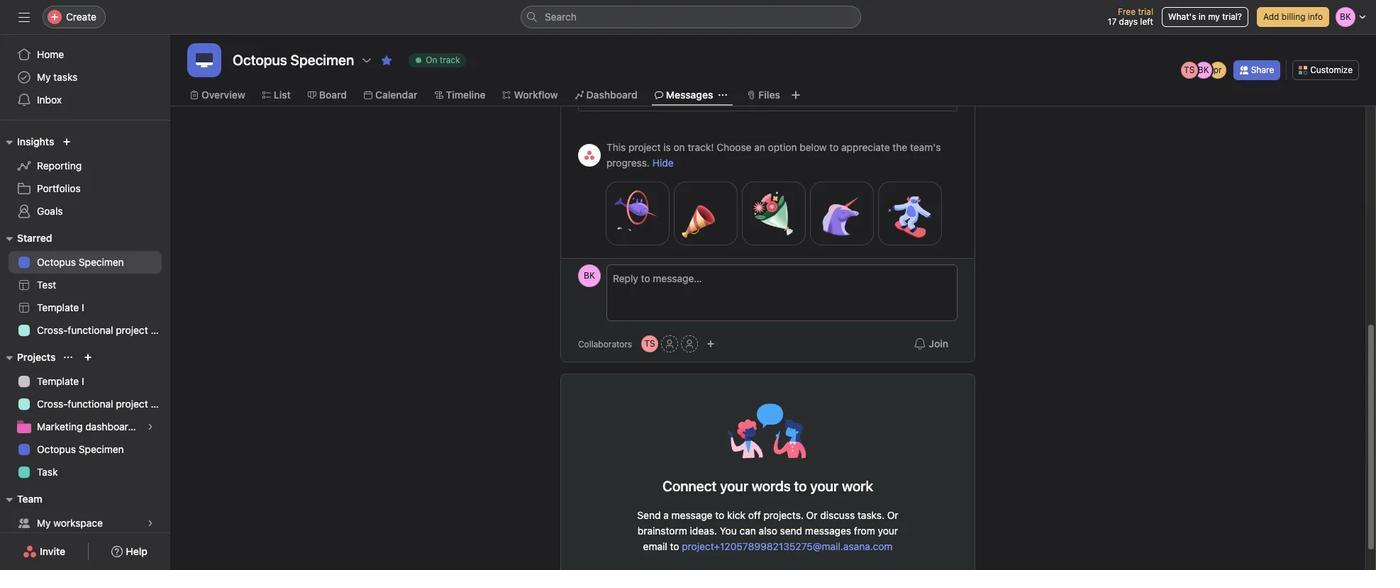 Task type: vqa. For each thing, say whether or not it's contained in the screenshot.
Environment link
no



Task type: describe. For each thing, give the bounding box(es) containing it.
calendar link
[[364, 87, 417, 103]]

timeline link
[[435, 87, 486, 103]]

trial?
[[1222, 11, 1242, 22]]

what's in my trial?
[[1168, 11, 1242, 22]]

add billing info
[[1263, 11, 1323, 22]]

this project is on track! choose an option below to appreciate the team's progress.
[[607, 141, 941, 169]]

goals
[[37, 205, 63, 217]]

test link
[[9, 274, 162, 297]]

invite
[[40, 546, 65, 558]]

projects button
[[0, 349, 56, 366]]

dashboards
[[85, 421, 139, 433]]

starred
[[17, 232, 52, 244]]

1 template i link from the top
[[9, 297, 162, 319]]

starred button
[[0, 230, 52, 247]]

tasks.
[[858, 509, 885, 521]]

cross- inside starred element
[[37, 324, 68, 336]]

project+1205789982135275@mail.asana.com link
[[682, 541, 893, 553]]

marketing dashboards link
[[9, 416, 162, 438]]

your inside 'send a message to kick off projects. or discuss tasks. or brainstorm ideas. you can also send messages from your email to'
[[878, 525, 898, 537]]

workflow
[[514, 89, 558, 101]]

specimen for 1st octopus specimen link from the top of the page
[[79, 256, 124, 268]]

discuss
[[820, 509, 855, 521]]

project for first cross-functional project plan link from the top of the page
[[116, 324, 148, 336]]

portfolios link
[[9, 177, 162, 200]]

board
[[319, 89, 347, 101]]

projects.
[[764, 509, 804, 521]]

17
[[1108, 16, 1117, 27]]

tab actions image
[[719, 91, 727, 99]]

my tasks link
[[9, 66, 162, 89]]

search
[[545, 11, 577, 23]]

add
[[1263, 11, 1279, 22]]

0 vertical spatial ts
[[1184, 65, 1195, 75]]

email
[[643, 541, 667, 553]]

calendar
[[375, 89, 417, 101]]

workspace
[[53, 517, 103, 529]]

template i for second template i link from the bottom
[[37, 302, 84, 314]]

plan inside projects element
[[151, 398, 170, 410]]

to left kick on the bottom right of the page
[[715, 509, 724, 521]]

insights button
[[0, 133, 54, 150]]

workflow link
[[503, 87, 558, 103]]

octopus specimen for 1st octopus specimen link from the top of the page
[[37, 256, 124, 268]]

ideas.
[[690, 525, 717, 537]]

list
[[274, 89, 291, 101]]

a
[[663, 509, 669, 521]]

reporting
[[37, 160, 82, 172]]

messages link
[[655, 87, 713, 103]]

i inside projects element
[[82, 375, 84, 387]]

info
[[1308, 11, 1323, 22]]

files link
[[747, 87, 780, 103]]

global element
[[0, 35, 170, 120]]

projects element
[[0, 345, 170, 487]]

marketing
[[37, 421, 83, 433]]

trial
[[1138, 6, 1153, 17]]

template for second template i link from the bottom
[[37, 302, 79, 314]]

project+1205789982135275@mail.asana.com
[[682, 541, 893, 553]]

task
[[37, 466, 58, 478]]

to right email
[[670, 541, 679, 553]]

pr
[[1214, 65, 1222, 75]]

add billing info button
[[1257, 7, 1329, 27]]

to right words
[[794, 478, 807, 494]]

connect
[[663, 478, 717, 494]]

timeline
[[446, 89, 486, 101]]

overview
[[201, 89, 245, 101]]

kick
[[727, 509, 746, 521]]

message
[[672, 509, 713, 521]]

help
[[126, 546, 148, 558]]

1 or from the left
[[806, 509, 818, 521]]

ts inside button
[[644, 338, 655, 349]]

overview link
[[190, 87, 245, 103]]

what's in my trial? button
[[1162, 7, 1249, 27]]

my workspace link
[[9, 512, 162, 535]]

octopus for first octopus specimen link from the bottom of the page
[[37, 443, 76, 455]]

1 octopus specimen link from the top
[[9, 251, 162, 274]]

an
[[754, 141, 765, 153]]

2 octopus specimen link from the top
[[9, 438, 162, 461]]

progress.
[[607, 157, 650, 169]]

2 or from the left
[[887, 509, 899, 521]]

inbox
[[37, 94, 62, 106]]

share button
[[1233, 60, 1281, 80]]

cross-functional project plan for first cross-functional project plan link from the top of the page
[[37, 324, 170, 336]]

your work
[[810, 478, 873, 494]]

add or remove collaborators image
[[707, 340, 715, 348]]

dashboard
[[586, 89, 638, 101]]

test
[[37, 279, 56, 291]]

invite button
[[14, 539, 75, 565]]

days
[[1119, 16, 1138, 27]]

create button
[[43, 6, 106, 28]]

bk inside 'button'
[[584, 270, 595, 281]]

board link
[[308, 87, 347, 103]]

send
[[780, 525, 802, 537]]

home link
[[9, 43, 162, 66]]

new image
[[63, 138, 71, 146]]

you
[[720, 525, 737, 537]]

join button
[[905, 331, 958, 357]]

starred element
[[0, 226, 170, 345]]

on track button
[[402, 50, 472, 70]]

2 template i link from the top
[[9, 370, 162, 393]]



Task type: locate. For each thing, give the bounding box(es) containing it.
ts right collaborators
[[644, 338, 655, 349]]

reporting link
[[9, 155, 162, 177]]

0 vertical spatial my
[[37, 71, 51, 83]]

0 vertical spatial project
[[629, 141, 661, 153]]

1 vertical spatial template i link
[[9, 370, 162, 393]]

bk
[[1198, 65, 1209, 75], [584, 270, 595, 281]]

cross-functional project plan up new project or portfolio icon
[[37, 324, 170, 336]]

0 vertical spatial template
[[37, 302, 79, 314]]

to right below
[[830, 141, 839, 153]]

1 horizontal spatial or
[[887, 509, 899, 521]]

1 plan from the top
[[151, 324, 170, 336]]

template i link
[[9, 297, 162, 319], [9, 370, 162, 393]]

my tasks
[[37, 71, 78, 83]]

2 functional from the top
[[68, 398, 113, 410]]

1 vertical spatial octopus
[[37, 443, 76, 455]]

brainstorm
[[638, 525, 687, 537]]

template down the test
[[37, 302, 79, 314]]

hide
[[652, 157, 674, 169]]

search button
[[521, 6, 861, 28]]

1 horizontal spatial bk
[[1198, 65, 1209, 75]]

goals link
[[9, 200, 162, 223]]

project up see details, marketing dashboards icon
[[116, 398, 148, 410]]

or
[[806, 509, 818, 521], [887, 509, 899, 521]]

ts button
[[641, 336, 658, 353]]

send
[[637, 509, 661, 521]]

template i inside starred element
[[37, 302, 84, 314]]

template i link down the test
[[9, 297, 162, 319]]

0 vertical spatial plan
[[151, 324, 170, 336]]

my for my workspace
[[37, 517, 51, 529]]

my left the tasks
[[37, 71, 51, 83]]

1 my from the top
[[37, 71, 51, 83]]

cross-functional project plan inside starred element
[[37, 324, 170, 336]]

octopus specimen up the test link
[[37, 256, 124, 268]]

cross-functional project plan up dashboards
[[37, 398, 170, 410]]

hide sidebar image
[[18, 11, 30, 23]]

create
[[66, 11, 96, 23]]

template inside projects element
[[37, 375, 79, 387]]

1 functional from the top
[[68, 324, 113, 336]]

my
[[1208, 11, 1220, 22]]

1 vertical spatial specimen
[[79, 443, 124, 455]]

0 vertical spatial cross-functional project plan link
[[9, 319, 170, 342]]

1 vertical spatial cross-
[[37, 398, 68, 410]]

your down tasks.
[[878, 525, 898, 537]]

specimen inside projects element
[[79, 443, 124, 455]]

2 vertical spatial project
[[116, 398, 148, 410]]

2 plan from the top
[[151, 398, 170, 410]]

cross- inside projects element
[[37, 398, 68, 410]]

octopus for 1st octopus specimen link from the top of the page
[[37, 256, 76, 268]]

the
[[893, 141, 907, 153]]

insights element
[[0, 129, 170, 226]]

also
[[759, 525, 777, 537]]

octopus inside starred element
[[37, 256, 76, 268]]

1 horizontal spatial your
[[878, 525, 898, 537]]

show options image
[[361, 55, 373, 66]]

1 vertical spatial your
[[878, 525, 898, 537]]

0 horizontal spatial ts
[[644, 338, 655, 349]]

your
[[720, 478, 749, 494], [878, 525, 898, 537]]

help button
[[102, 539, 157, 565]]

bk left pr at right
[[1198, 65, 1209, 75]]

template i down show options, current sort, top image in the bottom left of the page
[[37, 375, 84, 387]]

messages
[[666, 89, 713, 101]]

1 template i from the top
[[37, 302, 84, 314]]

to inside this project is on track! choose an option below to appreciate the team's progress.
[[830, 141, 839, 153]]

template i down the test
[[37, 302, 84, 314]]

insights
[[17, 135, 54, 148]]

off
[[748, 509, 761, 521]]

template i inside projects element
[[37, 375, 84, 387]]

specimen up the test link
[[79, 256, 124, 268]]

words
[[752, 478, 791, 494]]

0 horizontal spatial or
[[806, 509, 818, 521]]

2 cross-functional project plan link from the top
[[9, 393, 170, 416]]

template i link down new project or portfolio icon
[[9, 370, 162, 393]]

cross-functional project plan link up new project or portfolio icon
[[9, 319, 170, 342]]

cross-functional project plan for 2nd cross-functional project plan link from the top
[[37, 398, 170, 410]]

template inside starred element
[[37, 302, 79, 314]]

tasks
[[53, 71, 78, 83]]

1 vertical spatial plan
[[151, 398, 170, 410]]

1 vertical spatial ts
[[644, 338, 655, 349]]

0 vertical spatial cross-functional project plan
[[37, 324, 170, 336]]

bk up collaborators
[[584, 270, 595, 281]]

octopus inside projects element
[[37, 443, 76, 455]]

octopus
[[37, 256, 76, 268], [37, 443, 76, 455]]

add tab image
[[790, 89, 802, 101]]

project
[[629, 141, 661, 153], [116, 324, 148, 336], [116, 398, 148, 410]]

messages
[[805, 525, 851, 537]]

home
[[37, 48, 64, 60]]

functional inside starred element
[[68, 324, 113, 336]]

appreciate
[[841, 141, 890, 153]]

search list box
[[521, 6, 861, 28]]

team
[[17, 493, 42, 505]]

your up kick on the bottom right of the page
[[720, 478, 749, 494]]

octopus specimen link down marketing dashboards
[[9, 438, 162, 461]]

0 vertical spatial bk
[[1198, 65, 1209, 75]]

0 vertical spatial i
[[82, 302, 84, 314]]

1 vertical spatial cross-functional project plan
[[37, 398, 170, 410]]

2 template i from the top
[[37, 375, 84, 387]]

to
[[830, 141, 839, 153], [794, 478, 807, 494], [715, 509, 724, 521], [670, 541, 679, 553]]

template i for 1st template i link from the bottom
[[37, 375, 84, 387]]

my workspace
[[37, 517, 103, 529]]

project down the test link
[[116, 324, 148, 336]]

1 vertical spatial i
[[82, 375, 84, 387]]

template
[[37, 302, 79, 314], [37, 375, 79, 387]]

hide button
[[652, 157, 674, 169]]

functional up marketing dashboards
[[68, 398, 113, 410]]

my inside teams element
[[37, 517, 51, 529]]

option
[[768, 141, 797, 153]]

my for my tasks
[[37, 71, 51, 83]]

see details, my workspace image
[[146, 519, 155, 528]]

specimen down dashboards
[[79, 443, 124, 455]]

cross- up marketing
[[37, 398, 68, 410]]

customize button
[[1293, 60, 1359, 80]]

my inside global element
[[37, 71, 51, 83]]

free trial 17 days left
[[1108, 6, 1153, 27]]

left
[[1140, 16, 1153, 27]]

2 i from the top
[[82, 375, 84, 387]]

1 horizontal spatial ts
[[1184, 65, 1195, 75]]

cross-
[[37, 324, 68, 336], [37, 398, 68, 410]]

choose
[[717, 141, 752, 153]]

2 cross-functional project plan from the top
[[37, 398, 170, 410]]

below
[[800, 141, 827, 153]]

cross-functional project plan link
[[9, 319, 170, 342], [9, 393, 170, 416]]

1 vertical spatial octopus specimen link
[[9, 438, 162, 461]]

plan
[[151, 324, 170, 336], [151, 398, 170, 410]]

is
[[663, 141, 671, 153]]

1 vertical spatial my
[[37, 517, 51, 529]]

billing
[[1282, 11, 1306, 22]]

teams element
[[0, 487, 170, 538]]

in
[[1199, 11, 1206, 22]]

send a message to kick off projects. or discuss tasks. or brainstorm ideas. you can also send messages from your email to
[[637, 509, 899, 553]]

0 vertical spatial octopus specimen
[[37, 256, 124, 268]]

2 my from the top
[[37, 517, 51, 529]]

i
[[82, 302, 84, 314], [82, 375, 84, 387]]

octopus specimen inside projects element
[[37, 443, 124, 455]]

1 vertical spatial cross-functional project plan link
[[9, 393, 170, 416]]

0 horizontal spatial bk
[[584, 270, 595, 281]]

i down new project or portfolio icon
[[82, 375, 84, 387]]

octopus down marketing
[[37, 443, 76, 455]]

functional up new project or portfolio icon
[[68, 324, 113, 336]]

or up messages
[[806, 509, 818, 521]]

i inside starred element
[[82, 302, 84, 314]]

customize
[[1310, 65, 1353, 75]]

1 vertical spatial functional
[[68, 398, 113, 410]]

1 vertical spatial template
[[37, 375, 79, 387]]

track!
[[688, 141, 714, 153]]

specimen for first octopus specimen link from the bottom of the page
[[79, 443, 124, 455]]

functional
[[68, 324, 113, 336], [68, 398, 113, 410]]

template down show options, current sort, top image in the bottom left of the page
[[37, 375, 79, 387]]

projects
[[17, 351, 56, 363]]

bk button
[[578, 265, 601, 287]]

dashboard link
[[575, 87, 638, 103]]

template for 1st template i link from the bottom
[[37, 375, 79, 387]]

list link
[[262, 87, 291, 103]]

2 octopus from the top
[[37, 443, 76, 455]]

project for 2nd cross-functional project plan link from the top
[[116, 398, 148, 410]]

on track
[[426, 55, 460, 65]]

0 horizontal spatial your
[[720, 478, 749, 494]]

octopus specimen for first octopus specimen link from the bottom of the page
[[37, 443, 124, 455]]

can
[[740, 525, 756, 537]]

1 specimen from the top
[[79, 256, 124, 268]]

0 vertical spatial specimen
[[79, 256, 124, 268]]

0 vertical spatial template i link
[[9, 297, 162, 319]]

project left is
[[629, 141, 661, 153]]

my down team
[[37, 517, 51, 529]]

project inside this project is on track! choose an option below to appreciate the team's progress.
[[629, 141, 661, 153]]

octopus specimen down marketing dashboards "link"
[[37, 443, 124, 455]]

0 vertical spatial template i
[[37, 302, 84, 314]]

collaborators
[[578, 339, 632, 349]]

octopus up the test
[[37, 256, 76, 268]]

1 vertical spatial template i
[[37, 375, 84, 387]]

2 specimen from the top
[[79, 443, 124, 455]]

what's
[[1168, 11, 1196, 22]]

octopus specimen inside starred element
[[37, 256, 124, 268]]

functional inside projects element
[[68, 398, 113, 410]]

cross- up projects
[[37, 324, 68, 336]]

plan inside starred element
[[151, 324, 170, 336]]

1 cross- from the top
[[37, 324, 68, 336]]

team button
[[0, 491, 42, 508]]

2 octopus specimen from the top
[[37, 443, 124, 455]]

project inside starred element
[[116, 324, 148, 336]]

see details, marketing dashboards image
[[146, 423, 155, 431]]

task link
[[9, 461, 162, 484]]

ts left pr at right
[[1184, 65, 1195, 75]]

cross-functional project plan link up marketing dashboards
[[9, 393, 170, 416]]

files
[[759, 89, 780, 101]]

1 cross-functional project plan link from the top
[[9, 319, 170, 342]]

0 vertical spatial your
[[720, 478, 749, 494]]

remove from starred image
[[381, 55, 392, 66]]

0 vertical spatial octopus
[[37, 256, 76, 268]]

1 template from the top
[[37, 302, 79, 314]]

octopus specimen link up the test
[[9, 251, 162, 274]]

computer image
[[196, 52, 213, 69]]

1 vertical spatial bk
[[584, 270, 595, 281]]

on
[[426, 55, 437, 65]]

1 vertical spatial octopus specimen
[[37, 443, 124, 455]]

1 octopus from the top
[[37, 256, 76, 268]]

or right tasks.
[[887, 509, 899, 521]]

new project or portfolio image
[[84, 353, 93, 362]]

cross-functional project plan inside projects element
[[37, 398, 170, 410]]

2 template from the top
[[37, 375, 79, 387]]

0 vertical spatial functional
[[68, 324, 113, 336]]

connect your words to your work
[[663, 478, 873, 494]]

2 cross- from the top
[[37, 398, 68, 410]]

this
[[607, 141, 626, 153]]

1 vertical spatial project
[[116, 324, 148, 336]]

show options, current sort, top image
[[64, 353, 73, 362]]

on
[[674, 141, 685, 153]]

marketing dashboards
[[37, 421, 139, 433]]

1 cross-functional project plan from the top
[[37, 324, 170, 336]]

0 vertical spatial octopus specimen link
[[9, 251, 162, 274]]

1 octopus specimen from the top
[[37, 256, 124, 268]]

track
[[440, 55, 460, 65]]

i down the test link
[[82, 302, 84, 314]]

1 i from the top
[[82, 302, 84, 314]]

octopus specimen
[[37, 256, 124, 268], [37, 443, 124, 455]]

0 vertical spatial cross-
[[37, 324, 68, 336]]

specimen inside starred element
[[79, 256, 124, 268]]



